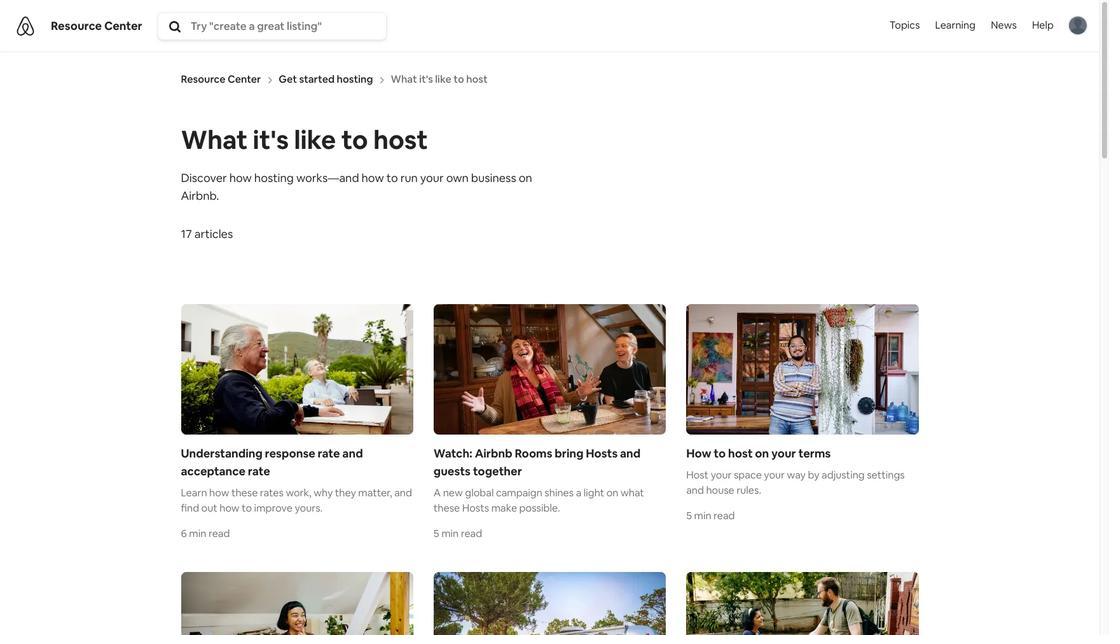 Task type: describe. For each thing, give the bounding box(es) containing it.
articles
[[195, 226, 233, 241]]

possible.
[[520, 502, 561, 515]]

how
[[687, 446, 712, 461]]

5 min read for watch: airbnb rooms bring hosts and guests together
[[434, 527, 483, 540]]

bring
[[555, 446, 584, 461]]

work,
[[286, 486, 312, 500]]

0 horizontal spatial resource center
[[51, 18, 142, 33]]

learning button
[[928, 0, 984, 51]]

learning
[[936, 19, 976, 32]]

how left run
[[362, 170, 384, 185]]

and inside host your space your way by adjusting settings and house rules.
[[687, 484, 704, 497]]

how right out
[[220, 502, 240, 515]]

min for watch: airbnb rooms bring hosts and guests together
[[442, 527, 459, 540]]

global
[[465, 486, 494, 500]]

to inside 'discover how hosting works—and how to run your own business on airbnb.'
[[387, 170, 398, 185]]

response
[[265, 446, 316, 461]]

to right how on the bottom of page
[[714, 446, 726, 461]]

resource for the rightmost resource center link
[[181, 73, 226, 86]]

by
[[809, 469, 820, 482]]

center for top resource center link
[[104, 18, 142, 33]]

6 min read
[[181, 527, 230, 540]]

a
[[434, 486, 441, 500]]

read for how to host on your terms
[[714, 509, 735, 523]]

airbnb
[[475, 446, 513, 461]]

understanding response rate and acceptance rate
[[181, 446, 363, 479]]

find
[[181, 502, 199, 515]]

campaign
[[496, 486, 543, 500]]

host
[[687, 469, 709, 482]]

together
[[473, 464, 522, 479]]

light
[[584, 486, 605, 500]]

your inside 'discover how hosting works—and how to run your own business on airbnb.'
[[421, 170, 444, 185]]

help link
[[1025, 0, 1062, 51]]

read for watch: airbnb rooms bring hosts and guests together
[[461, 527, 483, 540]]

learn how these rates work, why they matter, and find out how to improve yours.
[[181, 486, 412, 515]]

and inside "learn how these rates work, why they matter, and find out how to improve yours."
[[395, 486, 412, 500]]

hosts inside the a new global campaign shines a light on what these hosts make possible.
[[463, 502, 490, 515]]

your left way
[[765, 469, 785, 482]]

rules.
[[737, 484, 762, 497]]

acceptance
[[181, 464, 246, 479]]

and inside understanding response rate and acceptance rate
[[343, 446, 363, 461]]

brad's account image
[[1070, 17, 1088, 35]]

on inside the a new global campaign shines a light on what these hosts make possible.
[[607, 486, 619, 500]]

learn
[[181, 486, 207, 500]]

understanding
[[181, 446, 263, 461]]

your up way
[[772, 446, 797, 461]]

how to host on your terms
[[687, 446, 831, 461]]

get
[[279, 73, 297, 86]]

read for understanding response rate and acceptance rate
[[209, 527, 230, 540]]

and inside watch: airbnb rooms bring hosts and guests together
[[621, 446, 641, 461]]

hosts inside watch: airbnb rooms bring hosts and guests together
[[586, 446, 618, 461]]

improve
[[254, 502, 293, 515]]

rates
[[260, 486, 284, 500]]

to inside "learn how these rates work, why they matter, and find out how to improve yours."
[[242, 502, 252, 515]]

get started hosting link
[[279, 73, 373, 86]]

they
[[335, 486, 356, 500]]

topics button
[[888, 0, 923, 54]]

what
[[181, 124, 248, 157]]

matter,
[[359, 486, 392, 500]]

5 for how to host on your terms
[[687, 509, 692, 523]]

terms
[[799, 446, 831, 461]]

1 horizontal spatial resource center link
[[181, 73, 261, 86]]

discover
[[181, 170, 227, 185]]

17
[[181, 226, 192, 241]]

works—and
[[297, 170, 359, 185]]

settings
[[868, 469, 905, 482]]



Task type: vqa. For each thing, say whether or not it's contained in the screenshot.


Task type: locate. For each thing, give the bounding box(es) containing it.
0 horizontal spatial these
[[232, 486, 258, 500]]

these down new
[[434, 502, 460, 515]]

and down host
[[687, 484, 704, 497]]

a man and woman sit outside at a white table. image
[[181, 304, 414, 435], [181, 304, 414, 435]]

17 articles
[[181, 226, 233, 241]]

center
[[104, 18, 142, 33], [228, 73, 261, 86]]

1 horizontal spatial hosts
[[586, 446, 618, 461]]

hosting right started
[[337, 73, 373, 86]]

guests
[[434, 464, 471, 479]]

1 horizontal spatial on
[[607, 486, 619, 500]]

your right run
[[421, 170, 444, 185]]

a person in a blue and white striped vest and checkered shirt smiles and leans against a white wall covered with plants. image
[[687, 304, 919, 435], [687, 304, 919, 435]]

read down out
[[209, 527, 230, 540]]

news button
[[984, 0, 1025, 51]]

and up "what"
[[621, 446, 641, 461]]

rooms
[[515, 446, 553, 461]]

shines
[[545, 486, 574, 500]]

0 vertical spatial resource center link
[[51, 18, 142, 33]]

min down new
[[442, 527, 459, 540]]

resource center link
[[51, 18, 142, 33], [181, 73, 261, 86]]

watch: airbnb rooms bring hosts and guests together
[[434, 446, 641, 479]]

center for the rightmost resource center link
[[228, 73, 261, 86]]

0 horizontal spatial 5
[[434, 527, 440, 540]]

to left run
[[387, 170, 398, 185]]

hosting down it's
[[254, 170, 294, 185]]

0 vertical spatial center
[[104, 18, 142, 33]]

space
[[734, 469, 762, 482]]

on
[[519, 170, 533, 185], [756, 446, 770, 461], [607, 486, 619, 500]]

min down house
[[695, 509, 712, 523]]

min for understanding response rate and acceptance rate
[[189, 527, 206, 540]]

yours.
[[295, 502, 323, 515]]

airbnb.
[[181, 188, 219, 203]]

resource
[[51, 18, 102, 33], [181, 73, 226, 86]]

0 horizontal spatial resource center link
[[51, 18, 142, 33]]

read down global
[[461, 527, 483, 540]]

6
[[181, 527, 187, 540]]

1 horizontal spatial min
[[442, 527, 459, 540]]

0 horizontal spatial 5 min read
[[434, 527, 483, 540]]

0 horizontal spatial hosts
[[463, 502, 490, 515]]

help
[[1033, 19, 1055, 32]]

how right discover on the left of the page
[[230, 170, 252, 185]]

1 vertical spatial resource center link
[[181, 73, 261, 86]]

run
[[401, 170, 418, 185]]

0 vertical spatial hosting
[[337, 73, 373, 86]]

rate right response
[[318, 446, 340, 461]]

0 vertical spatial hosts
[[586, 446, 618, 461]]

get started hosting
[[279, 73, 373, 86]]

host your space your way by adjusting settings and house rules.
[[687, 469, 905, 497]]

how up out
[[209, 486, 229, 500]]

to right like
[[342, 124, 368, 157]]

0 vertical spatial on
[[519, 170, 533, 185]]

these inside the a new global campaign shines a light on what these hosts make possible.
[[434, 502, 460, 515]]

0 vertical spatial host
[[374, 124, 428, 157]]

1 vertical spatial these
[[434, 502, 460, 515]]

business
[[471, 170, 517, 185]]

these left rates
[[232, 486, 258, 500]]

min for how to host on your terms
[[695, 509, 712, 523]]

how
[[230, 170, 252, 185], [362, 170, 384, 185], [209, 486, 229, 500], [220, 502, 240, 515]]

and
[[343, 446, 363, 461], [621, 446, 641, 461], [687, 484, 704, 497], [395, 486, 412, 500]]

1 horizontal spatial 5
[[687, 509, 692, 523]]

0 vertical spatial 5
[[687, 509, 692, 523]]

1 horizontal spatial center
[[228, 73, 261, 86]]

resource center
[[51, 18, 142, 33], [181, 73, 261, 86]]

5 for watch: airbnb rooms bring hosts and guests together
[[434, 527, 440, 540]]

read
[[714, 509, 735, 523], [209, 527, 230, 540], [461, 527, 483, 540]]

rate
[[318, 446, 340, 461], [248, 464, 270, 479]]

Search text field
[[191, 19, 384, 33]]

these inside "learn how these rates work, why they matter, and find out how to improve yours."
[[232, 486, 258, 500]]

min right 6
[[189, 527, 206, 540]]

hosts right bring
[[586, 446, 618, 461]]

0 horizontal spatial resource
[[51, 18, 102, 33]]

1 horizontal spatial these
[[434, 502, 460, 515]]

hosts down global
[[463, 502, 490, 515]]

hosting for started
[[337, 73, 373, 86]]

host up run
[[374, 124, 428, 157]]

2 horizontal spatial on
[[756, 446, 770, 461]]

hosting
[[337, 73, 373, 86], [254, 170, 294, 185]]

topics
[[890, 19, 921, 32]]

a new global campaign shines a light on what these hosts make possible.
[[434, 486, 645, 515]]

your up house
[[711, 469, 732, 482]]

new
[[443, 486, 463, 500]]

on inside 'discover how hosting works—and how to run your own business on airbnb.'
[[519, 170, 533, 185]]

what it's like to host
[[181, 124, 428, 157]]

0 horizontal spatial hosting
[[254, 170, 294, 185]]

on right the business
[[519, 170, 533, 185]]

and up they on the left bottom of the page
[[343, 446, 363, 461]]

5
[[687, 509, 692, 523], [434, 527, 440, 540]]

host
[[374, 124, 428, 157], [729, 446, 753, 461]]

1 vertical spatial on
[[756, 446, 770, 461]]

1 horizontal spatial resource
[[181, 73, 226, 86]]

way
[[788, 469, 806, 482]]

1 vertical spatial 5 min read
[[434, 527, 483, 540]]

1 horizontal spatial hosting
[[337, 73, 373, 86]]

1 vertical spatial hosting
[[254, 170, 294, 185]]

1 vertical spatial center
[[228, 73, 261, 86]]

min
[[695, 509, 712, 523], [189, 527, 206, 540], [442, 527, 459, 540]]

and right matter,
[[395, 486, 412, 500]]

a
[[576, 486, 582, 500]]

hosting for how
[[254, 170, 294, 185]]

0 horizontal spatial on
[[519, 170, 533, 185]]

5 down host
[[687, 509, 692, 523]]

0 horizontal spatial center
[[104, 18, 142, 33]]

2 vertical spatial on
[[607, 486, 619, 500]]

hosts
[[586, 446, 618, 461], [463, 502, 490, 515]]

1 horizontal spatial host
[[729, 446, 753, 461]]

5 min read
[[687, 509, 735, 523], [434, 527, 483, 540]]

out
[[202, 502, 218, 515]]

5 min read down house
[[687, 509, 735, 523]]

rate up rates
[[248, 464, 270, 479]]

read down house
[[714, 509, 735, 523]]

on up space
[[756, 446, 770, 461]]

1 horizontal spatial 5 min read
[[687, 509, 735, 523]]

house
[[707, 484, 735, 497]]

0 horizontal spatial rate
[[248, 464, 270, 479]]

5 down a
[[434, 527, 440, 540]]

to left improve
[[242, 502, 252, 515]]

like
[[294, 124, 336, 157]]

0 horizontal spatial min
[[189, 527, 206, 540]]

5 min read for how to host on your terms
[[687, 509, 735, 523]]

1 vertical spatial resource
[[181, 73, 226, 86]]

1 vertical spatial resource center
[[181, 73, 261, 86]]

0 vertical spatial these
[[232, 486, 258, 500]]

these
[[232, 486, 258, 500], [434, 502, 460, 515]]

hosting inside 'discover how hosting works—and how to run your own business on airbnb.'
[[254, 170, 294, 185]]

host up space
[[729, 446, 753, 461]]

it's
[[253, 124, 289, 157]]

2 horizontal spatial min
[[695, 509, 712, 523]]

1 vertical spatial host
[[729, 446, 753, 461]]

5 min read down new
[[434, 527, 483, 540]]

1 horizontal spatial rate
[[318, 446, 340, 461]]

0 vertical spatial resource
[[51, 18, 102, 33]]

resource for top resource center link
[[51, 18, 102, 33]]

own
[[447, 170, 469, 185]]

what
[[621, 486, 645, 500]]

1 vertical spatial hosts
[[463, 502, 490, 515]]

1 horizontal spatial read
[[461, 527, 483, 540]]

discover how hosting works—and how to run your own business on airbnb.
[[181, 170, 533, 203]]

why
[[314, 486, 333, 500]]

0 vertical spatial resource center
[[51, 18, 142, 33]]

adjusting
[[822, 469, 865, 482]]

make
[[492, 502, 517, 515]]

0 horizontal spatial read
[[209, 527, 230, 540]]

news
[[992, 19, 1018, 32]]

1 vertical spatial rate
[[248, 464, 270, 479]]

watch:
[[434, 446, 473, 461]]

started
[[299, 73, 335, 86]]

on right light
[[607, 486, 619, 500]]

an airbnb rooms host and her guest both laugh while sitting side by side at a wooden table with mugs and glasses on it. image
[[434, 304, 666, 435], [434, 304, 666, 435]]

1 vertical spatial 5
[[434, 527, 440, 540]]

0 vertical spatial rate
[[318, 446, 340, 461]]

0 vertical spatial 5 min read
[[687, 509, 735, 523]]

2 horizontal spatial read
[[714, 509, 735, 523]]

1 horizontal spatial resource center
[[181, 73, 261, 86]]

0 horizontal spatial host
[[374, 124, 428, 157]]

your
[[421, 170, 444, 185], [772, 446, 797, 461], [711, 469, 732, 482], [765, 469, 785, 482]]

to
[[342, 124, 368, 157], [387, 170, 398, 185], [714, 446, 726, 461], [242, 502, 252, 515]]



